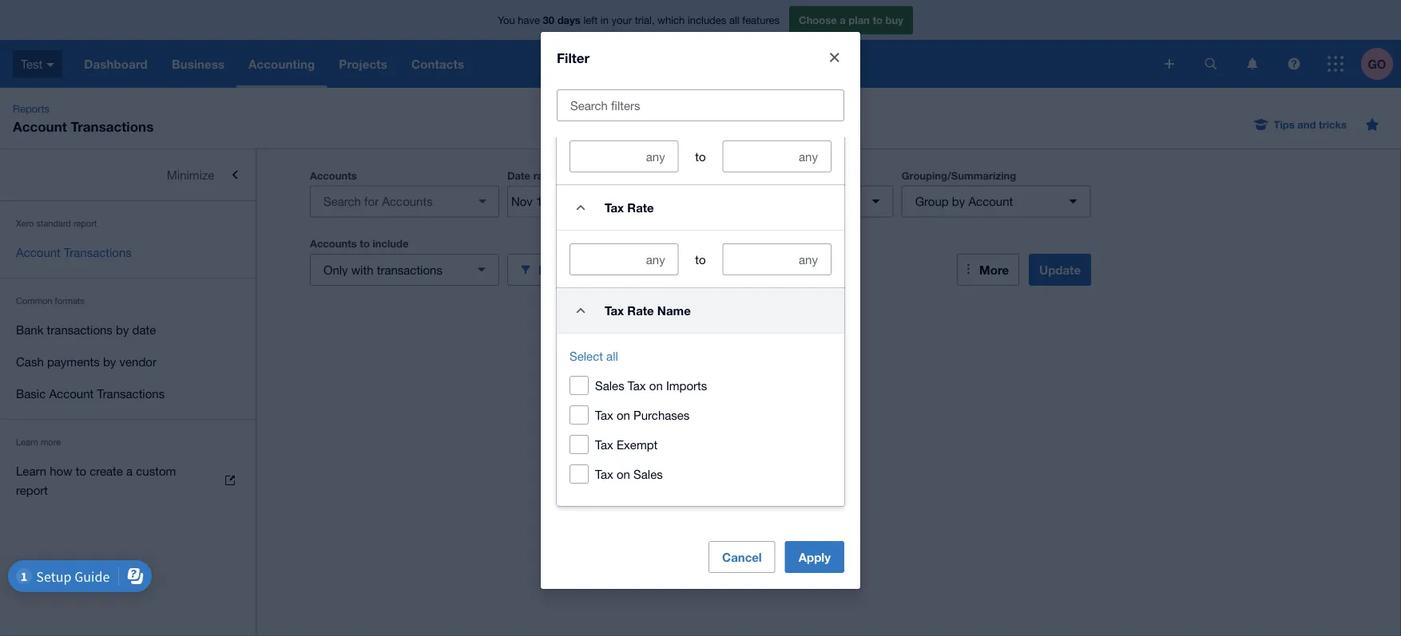Task type: describe. For each thing, give the bounding box(es) containing it.
you have 30 days left in your trial, which includes all features
[[498, 14, 780, 26]]

transactions inside popup button
[[377, 263, 442, 277]]

imports
[[666, 379, 707, 393]]

select all
[[570, 349, 618, 363]]

tax for tax exempt
[[595, 438, 613, 452]]

range
[[533, 169, 562, 182]]

sales tax on imports
[[595, 379, 707, 393]]

custom
[[136, 464, 176, 478]]

your
[[612, 14, 632, 26]]

bank
[[16, 323, 44, 337]]

cancel button
[[709, 542, 775, 574]]

date range this month
[[507, 169, 619, 182]]

group by account
[[915, 195, 1013, 208]]

1 vertical spatial transactions
[[64, 245, 132, 259]]

account transactions
[[16, 245, 132, 259]]

test
[[21, 57, 43, 71]]

accounts to include
[[310, 238, 409, 250]]

xero
[[16, 218, 34, 229]]

minimize button
[[0, 159, 256, 191]]

only with transactions
[[324, 263, 442, 277]]

tax for tax on purchases
[[595, 408, 613, 422]]

reports account transactions
[[13, 102, 154, 134]]

basic account transactions
[[16, 387, 165, 401]]

more
[[41, 437, 61, 448]]

basic account transactions link
[[0, 378, 256, 410]]

formats
[[55, 296, 85, 306]]

go
[[1368, 57, 1386, 71]]

accounts for accounts
[[310, 169, 357, 182]]

filter inside filter button
[[538, 263, 567, 277]]

only with transactions button
[[310, 254, 499, 286]]

and
[[1298, 118, 1316, 131]]

0 horizontal spatial sales
[[595, 379, 624, 393]]

plan
[[849, 14, 870, 26]]

filter inside filter dialog
[[557, 49, 590, 65]]

reports
[[13, 102, 50, 115]]

1 horizontal spatial svg image
[[1247, 58, 1258, 70]]

transactions for reports account transactions
[[71, 118, 154, 134]]

this
[[568, 169, 587, 182]]

bank transactions by date
[[16, 323, 156, 337]]

cash payments by vendor
[[16, 355, 156, 369]]

trial,
[[635, 14, 655, 26]]

includes
[[688, 14, 726, 26]]

more button
[[957, 254, 1019, 286]]

group
[[915, 195, 949, 208]]

Search filters field
[[558, 90, 844, 120]]

choose
[[799, 14, 837, 26]]

have
[[518, 14, 540, 26]]

days
[[557, 14, 581, 26]]

date
[[507, 169, 530, 182]]

tax up tax on purchases
[[628, 379, 646, 393]]

left
[[583, 14, 598, 26]]

tax rate name
[[605, 304, 691, 318]]

common
[[16, 296, 52, 306]]

reports link
[[6, 101, 56, 117]]

features
[[742, 14, 780, 26]]

month
[[590, 169, 619, 182]]

tips
[[1274, 118, 1295, 131]]

1 vertical spatial sales
[[633, 468, 663, 482]]

rate for tax rate
[[627, 201, 654, 215]]

go button
[[1361, 40, 1401, 88]]

payments
[[47, 355, 100, 369]]

transactions for basic account transactions
[[97, 387, 165, 401]]

which
[[657, 14, 685, 26]]

update button
[[1029, 254, 1091, 286]]

create
[[90, 464, 123, 478]]

cancel
[[722, 551, 762, 565]]

date
[[132, 323, 156, 337]]

tricks
[[1319, 118, 1347, 131]]

svg image inside "test" popup button
[[47, 63, 54, 67]]

group by account button
[[902, 186, 1091, 218]]

how
[[50, 464, 72, 478]]

minimize
[[167, 168, 214, 182]]

filter dialog
[[541, 0, 860, 590]]



Task type: vqa. For each thing, say whether or not it's contained in the screenshot.
svg icon to the middle
yes



Task type: locate. For each thing, give the bounding box(es) containing it.
select all button
[[570, 347, 618, 366]]

accounts up only
[[310, 238, 357, 250]]

1 vertical spatial rate
[[627, 304, 654, 318]]

2 vertical spatial transactions
[[97, 387, 165, 401]]

0 vertical spatial a
[[840, 14, 846, 26]]

1 accounts from the top
[[310, 169, 357, 182]]

navigation inside go 'banner'
[[72, 40, 1153, 88]]

by
[[952, 195, 965, 208], [116, 323, 129, 337], [103, 355, 116, 369]]

1 rate from the top
[[627, 201, 654, 215]]

account inside reports account transactions
[[13, 118, 67, 134]]

bank transactions by date link
[[0, 314, 256, 346]]

a inside learn how to create a custom report
[[126, 464, 133, 478]]

on up tax exempt
[[617, 408, 630, 422]]

report up account transactions
[[73, 218, 97, 229]]

2 vertical spatial by
[[103, 355, 116, 369]]

grouping/summarizing
[[902, 169, 1016, 182]]

sales down exempt
[[633, 468, 663, 482]]

0 vertical spatial transactions
[[71, 118, 154, 134]]

to inside learn how to create a custom report
[[76, 464, 86, 478]]

0 vertical spatial rate
[[627, 201, 654, 215]]

rate left name
[[627, 304, 654, 318]]

0 vertical spatial filter
[[557, 49, 590, 65]]

on down tax exempt
[[617, 468, 630, 482]]

any number field
[[570, 142, 678, 172], [723, 142, 831, 172], [570, 245, 678, 275], [723, 245, 831, 275]]

1 vertical spatial transactions
[[47, 323, 113, 337]]

svg image
[[1247, 58, 1258, 70], [1165, 59, 1174, 69]]

include
[[373, 238, 409, 250]]

apply button
[[785, 542, 844, 574]]

tax left exempt
[[595, 438, 613, 452]]

with
[[351, 263, 373, 277]]

in
[[601, 14, 609, 26]]

choose a plan to buy
[[799, 14, 903, 26]]

tax exempt
[[595, 438, 658, 452]]

transactions down formats
[[47, 323, 113, 337]]

learn for learn more
[[16, 437, 38, 448]]

learn left more
[[16, 437, 38, 448]]

svg image
[[1328, 56, 1344, 72], [1205, 58, 1217, 70], [1288, 58, 1300, 70], [47, 63, 54, 67]]

vendor
[[119, 355, 156, 369]]

2 vertical spatial on
[[617, 468, 630, 482]]

1 vertical spatial by
[[116, 323, 129, 337]]

columns
[[704, 169, 748, 182]]

rate right collapse image
[[627, 201, 654, 215]]

to inside go 'banner'
[[873, 14, 883, 26]]

by inside "link"
[[116, 323, 129, 337]]

tax on purchases
[[595, 408, 690, 422]]

all inside button
[[606, 349, 618, 363]]

transactions up minimize button at left
[[71, 118, 154, 134]]

on for sales
[[617, 468, 630, 482]]

by left date
[[116, 323, 129, 337]]

0 vertical spatial by
[[952, 195, 965, 208]]

2 rate from the top
[[627, 304, 654, 318]]

test button
[[0, 40, 72, 88]]

account down reports link
[[13, 118, 67, 134]]

by left vendor on the bottom left
[[103, 355, 116, 369]]

30
[[543, 14, 554, 26]]

tips and tricks
[[1274, 118, 1347, 131]]

tax for tax rate
[[605, 201, 624, 215]]

transactions down include
[[377, 263, 442, 277]]

filter
[[557, 49, 590, 65], [538, 263, 567, 277]]

navigation
[[72, 40, 1153, 88]]

go banner
[[0, 0, 1401, 88]]

on for purchases
[[617, 408, 630, 422]]

1 vertical spatial learn
[[16, 464, 46, 478]]

learn how to create a custom report link
[[0, 455, 256, 506]]

1 horizontal spatial a
[[840, 14, 846, 26]]

tax for tax on sales
[[595, 468, 613, 482]]

all left features
[[729, 14, 739, 26]]

rate for tax rate name
[[627, 304, 654, 318]]

close image
[[819, 41, 851, 73]]

rate
[[627, 201, 654, 215], [627, 304, 654, 318]]

tax on sales
[[595, 468, 663, 482]]

Select end date field
[[587, 187, 664, 217]]

0 vertical spatial transactions
[[377, 263, 442, 277]]

1 vertical spatial report
[[16, 483, 48, 497]]

you
[[498, 14, 515, 26]]

more
[[979, 263, 1009, 277]]

transactions
[[377, 263, 442, 277], [47, 323, 113, 337]]

0 vertical spatial accounts
[[310, 169, 357, 182]]

learn inside learn how to create a custom report
[[16, 464, 46, 478]]

standard
[[36, 218, 71, 229]]

by down grouping/summarizing
[[952, 195, 965, 208]]

name
[[657, 304, 691, 318]]

account transactions link
[[0, 236, 256, 268]]

tax down tax exempt
[[595, 468, 613, 482]]

a
[[840, 14, 846, 26], [126, 464, 133, 478]]

cash
[[16, 355, 44, 369]]

0 horizontal spatial all
[[606, 349, 618, 363]]

learn for learn how to create a custom report
[[16, 464, 46, 478]]

1 vertical spatial accounts
[[310, 238, 357, 250]]

learn more
[[16, 437, 61, 448]]

accounts
[[310, 169, 357, 182], [310, 238, 357, 250]]

buy
[[886, 14, 903, 26]]

all inside go 'banner'
[[729, 14, 739, 26]]

to
[[873, 14, 883, 26], [695, 150, 706, 164], [360, 238, 370, 250], [695, 253, 706, 267], [76, 464, 86, 478]]

account
[[13, 118, 67, 134], [968, 195, 1013, 208], [16, 245, 61, 259], [49, 387, 94, 401]]

a left 'plan'
[[840, 14, 846, 26]]

0 vertical spatial sales
[[595, 379, 624, 393]]

transactions inside reports account transactions
[[71, 118, 154, 134]]

sales down select all button
[[595, 379, 624, 393]]

learn down learn more
[[16, 464, 46, 478]]

1 horizontal spatial sales
[[633, 468, 663, 482]]

tips and tricks button
[[1245, 112, 1356, 137]]

Select start date field
[[508, 187, 586, 217]]

1 horizontal spatial report
[[73, 218, 97, 229]]

transactions down xero standard report
[[64, 245, 132, 259]]

common formats
[[16, 296, 85, 306]]

1 vertical spatial on
[[617, 408, 630, 422]]

0 horizontal spatial report
[[16, 483, 48, 497]]

update
[[1039, 263, 1081, 277]]

report inside learn how to create a custom report
[[16, 483, 48, 497]]

apply
[[799, 551, 831, 565]]

a inside go 'banner'
[[840, 14, 846, 26]]

1 horizontal spatial all
[[729, 14, 739, 26]]

only
[[324, 263, 348, 277]]

1 horizontal spatial transactions
[[377, 263, 442, 277]]

by inside popup button
[[952, 195, 965, 208]]

1 vertical spatial filter
[[538, 263, 567, 277]]

tax for tax rate name
[[605, 304, 624, 318]]

filter down days
[[557, 49, 590, 65]]

1 vertical spatial a
[[126, 464, 133, 478]]

transactions down cash payments by vendor link
[[97, 387, 165, 401]]

purchases
[[633, 408, 690, 422]]

collapse image
[[565, 295, 597, 327]]

tax right collapse icon
[[605, 304, 624, 318]]

1 vertical spatial all
[[606, 349, 618, 363]]

by for date
[[116, 323, 129, 337]]

exempt
[[617, 438, 658, 452]]

by for vendor
[[103, 355, 116, 369]]

all
[[729, 14, 739, 26], [606, 349, 618, 363]]

learn
[[16, 437, 38, 448], [16, 464, 46, 478]]

report down learn more
[[16, 483, 48, 497]]

on
[[649, 379, 663, 393], [617, 408, 630, 422], [617, 468, 630, 482]]

filter up collapse icon
[[538, 263, 567, 277]]

on up purchases
[[649, 379, 663, 393]]

cash payments by vendor link
[[0, 346, 256, 378]]

transactions inside "link"
[[47, 323, 113, 337]]

tax right collapse image
[[605, 201, 624, 215]]

report
[[73, 218, 97, 229], [16, 483, 48, 497]]

all right select
[[606, 349, 618, 363]]

2 learn from the top
[[16, 464, 46, 478]]

0 horizontal spatial svg image
[[1165, 59, 1174, 69]]

select
[[570, 349, 603, 363]]

0 vertical spatial report
[[73, 218, 97, 229]]

0 horizontal spatial transactions
[[47, 323, 113, 337]]

0 vertical spatial on
[[649, 379, 663, 393]]

account down grouping/summarizing
[[968, 195, 1013, 208]]

accounts for accounts to include
[[310, 238, 357, 250]]

filter button
[[507, 254, 696, 286]]

tax rate
[[605, 201, 654, 215]]

2 accounts from the top
[[310, 238, 357, 250]]

1 learn from the top
[[16, 437, 38, 448]]

account inside popup button
[[968, 195, 1013, 208]]

0 vertical spatial learn
[[16, 437, 38, 448]]

accounts up accounts to include at the left top of the page
[[310, 169, 357, 182]]

tax
[[605, 201, 624, 215], [605, 304, 624, 318], [628, 379, 646, 393], [595, 408, 613, 422], [595, 438, 613, 452], [595, 468, 613, 482]]

learn how to create a custom report
[[16, 464, 176, 497]]

account down the payments
[[49, 387, 94, 401]]

xero standard report
[[16, 218, 97, 229]]

tax up tax exempt
[[595, 408, 613, 422]]

account down xero
[[16, 245, 61, 259]]

0 vertical spatial all
[[729, 14, 739, 26]]

collapse image
[[565, 192, 597, 224]]

0 horizontal spatial a
[[126, 464, 133, 478]]

basic
[[16, 387, 46, 401]]

a right create
[[126, 464, 133, 478]]



